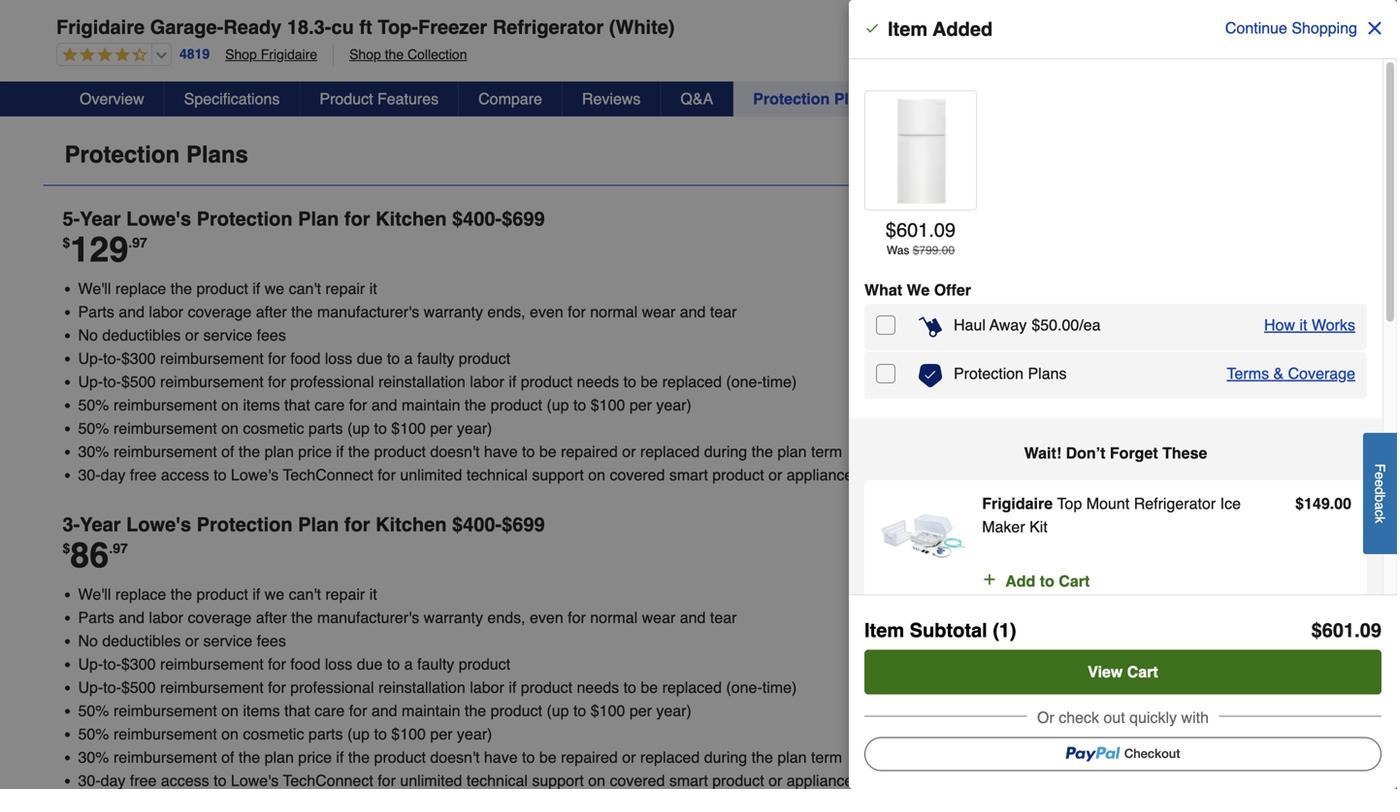Task type: describe. For each thing, give the bounding box(es) containing it.
cu
[[331, 16, 354, 38]]

year for 86
[[80, 514, 121, 536]]

maintain for 129
[[402, 396, 461, 414]]

protection plan filled image
[[919, 364, 943, 387]]

checkmark image
[[865, 20, 881, 36]]

0 vertical spatial add to cart button
[[1085, 15, 1342, 67]]

terms & coverage
[[1228, 365, 1356, 383]]

f e e d b a c k button
[[1364, 433, 1398, 554]]

parts for 129
[[309, 419, 343, 437]]

3 up- from the top
[[78, 655, 103, 673]]

shop the collection
[[350, 47, 467, 62]]

no for 86
[[78, 632, 98, 650]]

f e e d b a c k
[[1373, 464, 1389, 523]]

(1)
[[993, 619, 1017, 642]]

protection inside 3-year lowe's protection plan for kitchen $400-$699 $ 86 . 97
[[197, 514, 293, 536]]

we'll replace the product if we can't repair it parts and labor coverage after the manufacturer's warranty ends, even for normal wear and tear no deductibles or service fees up-to-$300 reimbursement for food loss due to a faulty product up-to-$500 reimbursement for professional reinstallation labor if product needs to be replaced (one-time) 50% reimbursement on items that care for and maintain the product (up to $100 per year) 50% reimbursement on cosmetic parts (up to $100 per year) 30% reimbursement of the plan price if the product doesn't have to be repaired or replaced during the plan term 30-day free access to lowe's techconnect for unlimited technical support on covered smart product or appliance
[[78, 280, 854, 484]]

it for 86
[[370, 585, 377, 603]]

what
[[865, 281, 903, 299]]

parts for 86
[[309, 725, 343, 743]]

it inside button
[[1300, 316, 1308, 334]]

have for 86
[[484, 748, 518, 766]]

overview button
[[60, 82, 165, 116]]

ft
[[360, 16, 372, 38]]

needs for 86
[[577, 679, 620, 697]]

plan for 86
[[298, 514, 339, 536]]

2 horizontal spatial .00
[[1331, 495, 1352, 513]]

haul away filled image
[[919, 316, 943, 339]]

service for 129
[[203, 326, 253, 344]]

1 horizontal spatial protection plans
[[754, 90, 876, 108]]

these
[[1163, 444, 1208, 462]]

1 horizontal spatial plus image
[[983, 570, 998, 589]]

30% for 86
[[78, 748, 109, 766]]

food for 86
[[291, 655, 321, 673]]

free
[[130, 466, 157, 484]]

subtotal
[[910, 619, 988, 642]]

compare
[[479, 90, 543, 108]]

0 horizontal spatial protection plans
[[65, 141, 248, 168]]

parts for 129
[[78, 303, 114, 321]]

for inside 5-year lowe's protection plan for kitchen $400-$699 $ 129 . 97
[[345, 208, 370, 230]]

or check out quickly with
[[1038, 709, 1210, 727]]

18.3-
[[287, 16, 331, 38]]

we
[[907, 281, 930, 299]]

top-
[[378, 16, 418, 38]]

compare button
[[459, 82, 563, 116]]

haul
[[954, 316, 986, 334]]

5-year lowe's protection plan for kitchen $400-$699 $ 129 . 97
[[63, 208, 545, 270]]

specifications
[[184, 90, 280, 108]]

terms
[[1228, 365, 1270, 383]]

wear for 129
[[642, 303, 676, 321]]

plan for 129
[[298, 208, 339, 230]]

601 for was
[[897, 219, 929, 241]]

cart inside view cart button
[[1128, 663, 1159, 681]]

repaired for 86
[[561, 748, 618, 766]]

shop for shop frigidaire
[[225, 47, 257, 62]]

specifications button
[[165, 82, 300, 116]]

. inside 5-year lowe's protection plan for kitchen $400-$699 $ 129 . 97
[[128, 235, 132, 251]]

or
[[1038, 709, 1055, 727]]

f
[[1373, 464, 1389, 472]]

frigidaire for frigidaire garage-ready 18.3-cu ft top-freezer refrigerator (white)
[[56, 16, 145, 38]]

doesn't for 86
[[430, 748, 480, 766]]

have for 129
[[484, 443, 518, 461]]

quickly
[[1130, 709, 1178, 727]]

the inside the shop the collection link
[[385, 47, 404, 62]]

product
[[320, 90, 373, 108]]

was
[[887, 244, 910, 257]]

smart
[[670, 466, 709, 484]]

appliance
[[787, 466, 854, 484]]

view cart button
[[865, 650, 1382, 695]]

faulty for 86
[[417, 655, 455, 673]]

away
[[990, 316, 1027, 334]]

collection
[[408, 47, 467, 62]]

with
[[1182, 709, 1210, 727]]

how
[[1265, 316, 1296, 334]]

1 50% from the top
[[78, 396, 109, 414]]

q&a button
[[662, 82, 734, 116]]

continue
[[1226, 19, 1288, 37]]

continue shopping button
[[1213, 6, 1398, 50]]

covered
[[610, 466, 665, 484]]

4 up- from the top
[[78, 679, 103, 697]]

mount
[[1087, 495, 1130, 513]]

tear for 129
[[711, 303, 737, 321]]

show
[[650, 21, 691, 39]]

coverage
[[1289, 365, 1356, 383]]

it for 129
[[370, 280, 377, 298]]

0 vertical spatial add to cart
[[1171, 32, 1255, 50]]

30-
[[78, 466, 101, 484]]

1 vertical spatial product image
[[881, 492, 967, 579]]

.00 inside $ 601 . 09 was $ 799 .00
[[939, 244, 955, 257]]

we'll replace the product if we can't repair it parts and labor coverage after the manufacturer's warranty ends, even for normal wear and tear no deductibles or service fees up-to-$300 reimbursement for food loss due to a faulty product up-to-$500 reimbursement for professional reinstallation labor if product needs to be replaced (one-time) 50% reimbursement on items that care for and maintain the product (up to $100 per year) 50% reimbursement on cosmetic parts (up to $100 per year) 30% reimbursement of the plan price if the product doesn't have to be repaired or replaced during the plan term
[[78, 585, 843, 766]]

normal for 129
[[591, 303, 638, 321]]

4 to- from the top
[[103, 679, 121, 697]]

faulty for 129
[[417, 349, 455, 367]]

$ 149 .00
[[1296, 495, 1352, 513]]

frigidaire garage-ready 18.3-cu ft top-freezer refrigerator (white)
[[56, 16, 675, 38]]

top
[[1058, 495, 1083, 513]]

product features
[[320, 90, 439, 108]]

plus image inside show button
[[629, 23, 645, 38]]

3 50% from the top
[[78, 702, 109, 720]]

2 50% from the top
[[78, 419, 109, 437]]

ends, for 86
[[488, 609, 526, 627]]

09 for $ 601 . 09
[[1361, 619, 1382, 642]]

kit
[[1030, 518, 1048, 536]]

1 vertical spatial add to cart button
[[983, 570, 1091, 593]]

wear for 86
[[642, 609, 676, 627]]

can't for 129
[[289, 280, 321, 298]]

care for 86
[[315, 702, 345, 720]]

3-
[[63, 514, 80, 536]]

features
[[378, 90, 439, 108]]

how it works
[[1265, 316, 1356, 334]]

q&a
[[681, 90, 714, 108]]

86
[[70, 535, 109, 576]]

129
[[70, 230, 128, 270]]

unlimited
[[400, 466, 462, 484]]

&
[[1274, 365, 1285, 383]]

629
[[922, 25, 967, 56]]

items for 129
[[243, 396, 280, 414]]

shop frigidaire
[[225, 47, 318, 62]]

1 horizontal spatial add
[[1171, 32, 1201, 50]]

haul away $ 50 .00 /ea
[[954, 316, 1101, 334]]

$ inside 5-year lowe's protection plan for kitchen $400-$699 $ 129 . 97
[[63, 235, 70, 251]]

time) for 86
[[763, 679, 797, 697]]

3-year lowe's protection plan for kitchen $400-$699 $ 86 . 97
[[63, 514, 545, 576]]

deductibles for 129
[[102, 326, 181, 344]]

0 vertical spatial protection plans button
[[734, 82, 896, 116]]

1 e from the top
[[1373, 472, 1389, 480]]

$699 for 86
[[502, 514, 545, 536]]

added
[[933, 18, 993, 40]]

of for 129
[[221, 443, 234, 461]]

0 vertical spatial product image
[[870, 99, 975, 204]]

that for 129
[[284, 396, 310, 414]]

2 horizontal spatial protection plans
[[954, 365, 1067, 383]]

ice
[[1221, 495, 1242, 513]]

warranty for 86
[[424, 609, 483, 627]]

d
[[1373, 487, 1389, 495]]

2 horizontal spatial plans
[[1029, 365, 1067, 383]]

how it works button
[[1265, 314, 1356, 337]]

0 vertical spatial refrigerator
[[493, 16, 604, 38]]

149
[[1305, 495, 1331, 513]]

repair for 86
[[326, 585, 365, 603]]

plans for top "protection plans" button
[[835, 90, 876, 108]]

care for 129
[[315, 396, 345, 414]]

even for 86
[[530, 609, 564, 627]]

maker
[[983, 518, 1026, 536]]

access
[[161, 466, 209, 484]]

reviews
[[582, 90, 641, 108]]

1 vertical spatial protection plans button
[[43, 125, 1340, 186]]

price for 129
[[298, 443, 332, 461]]

no for 129
[[78, 326, 98, 344]]

5-
[[63, 208, 80, 230]]

freezer
[[418, 16, 488, 38]]

c
[[1373, 510, 1389, 517]]

799
[[920, 244, 939, 257]]

close image
[[1366, 18, 1385, 38]]



Task type: locate. For each thing, give the bounding box(es) containing it.
parts inside the we'll replace the product if we can't repair it parts and labor coverage after the manufacturer's warranty ends, even for normal wear and tear no deductibles or service fees up-to-$300 reimbursement for food loss due to a faulty product up-to-$500 reimbursement for professional reinstallation labor if product needs to be replaced (one-time) 50% reimbursement on items that care for and maintain the product (up to $100 per year) 50% reimbursement on cosmetic parts (up to $100 per year) 30% reimbursement of the plan price if the product doesn't have to be repaired or replaced during the plan term 30-day free access to lowe's techconnect for unlimited technical support on covered smart product or appliance
[[78, 303, 114, 321]]

2 time) from the top
[[763, 679, 797, 697]]

1 $500 from the top
[[121, 373, 156, 391]]

(one- inside we'll replace the product if we can't repair it parts and labor coverage after the manufacturer's warranty ends, even for normal wear and tear no deductibles or service fees up-to-$300 reimbursement for food loss due to a faulty product up-to-$500 reimbursement for professional reinstallation labor if product needs to be replaced (one-time) 50% reimbursement on items that care for and maintain the product (up to $100 per year) 50% reimbursement on cosmetic parts (up to $100 per year) 30% reimbursement of the plan price if the product doesn't have to be repaired or replaced during the plan term
[[727, 679, 763, 697]]

0 vertical spatial repaired
[[561, 443, 618, 461]]

add left continue
[[1171, 32, 1201, 50]]

faulty
[[417, 349, 455, 367], [417, 655, 455, 673]]

1 we from the top
[[265, 280, 285, 298]]

e up b
[[1373, 480, 1389, 487]]

. inside 3-year lowe's protection plan for kitchen $400-$699 $ 86 . 97
[[109, 541, 113, 556]]

$300 inside we'll replace the product if we can't repair it parts and labor coverage after the manufacturer's warranty ends, even for normal wear and tear no deductibles or service fees up-to-$300 reimbursement for food loss due to a faulty product up-to-$500 reimbursement for professional reinstallation labor if product needs to be replaced (one-time) 50% reimbursement on items that care for and maintain the product (up to $100 per year) 50% reimbursement on cosmetic parts (up to $100 per year) 30% reimbursement of the plan price if the product doesn't have to be repaired or replaced during the plan term
[[121, 655, 156, 673]]

maintain inside we'll replace the product if we can't repair it parts and labor coverage after the manufacturer's warranty ends, even for normal wear and tear no deductibles or service fees up-to-$300 reimbursement for food loss due to a faulty product up-to-$500 reimbursement for professional reinstallation labor if product needs to be replaced (one-time) 50% reimbursement on items that care for and maintain the product (up to $100 per year) 50% reimbursement on cosmetic parts (up to $100 per year) 30% reimbursement of the plan price if the product doesn't have to be repaired or replaced during the plan term
[[402, 702, 461, 720]]

repaired for 129
[[561, 443, 618, 461]]

professional
[[291, 373, 374, 391], [291, 679, 374, 697]]

2 wear from the top
[[642, 609, 676, 627]]

$ 629 . 00
[[907, 25, 1005, 56]]

cosmetic for 86
[[243, 725, 304, 743]]

coverage for 86
[[188, 609, 252, 627]]

0 vertical spatial protection plans
[[754, 90, 876, 108]]

ends, for 129
[[488, 303, 526, 321]]

frigidaire down 18.3-
[[261, 47, 318, 62]]

can't down 5-year lowe's protection plan for kitchen $400-$699 $ 129 . 97
[[289, 280, 321, 298]]

a inside the we'll replace the product if we can't repair it parts and labor coverage after the manufacturer's warranty ends, even for normal wear and tear no deductibles or service fees up-to-$300 reimbursement for food loss due to a faulty product up-to-$500 reimbursement for professional reinstallation labor if product needs to be replaced (one-time) 50% reimbursement on items that care for and maintain the product (up to $100 per year) 50% reimbursement on cosmetic parts (up to $100 per year) 30% reimbursement of the plan price if the product doesn't have to be repaired or replaced during the plan term 30-day free access to lowe's techconnect for unlimited technical support on covered smart product or appliance
[[405, 349, 413, 367]]

continue shopping
[[1226, 19, 1358, 37]]

product features button
[[300, 82, 459, 116]]

1 vertical spatial parts
[[78, 609, 114, 627]]

1 year from the top
[[80, 208, 121, 230]]

during
[[705, 443, 748, 461], [705, 748, 748, 766]]

needs inside we'll replace the product if we can't repair it parts and labor coverage after the manufacturer's warranty ends, even for normal wear and tear no deductibles or service fees up-to-$300 reimbursement for food loss due to a faulty product up-to-$500 reimbursement for professional reinstallation labor if product needs to be replaced (one-time) 50% reimbursement on items that care for and maintain the product (up to $100 per year) 50% reimbursement on cosmetic parts (up to $100 per year) 30% reimbursement of the plan price if the product doesn't have to be repaired or replaced during the plan term
[[577, 679, 620, 697]]

during inside we'll replace the product if we can't repair it parts and labor coverage after the manufacturer's warranty ends, even for normal wear and tear no deductibles or service fees up-to-$300 reimbursement for food loss due to a faulty product up-to-$500 reimbursement for professional reinstallation labor if product needs to be replaced (one-time) 50% reimbursement on items that care for and maintain the product (up to $100 per year) 50% reimbursement on cosmetic parts (up to $100 per year) 30% reimbursement of the plan price if the product doesn't have to be repaired or replaced during the plan term
[[705, 748, 748, 766]]

reimbursement
[[160, 349, 264, 367], [160, 373, 264, 391], [114, 396, 217, 414], [114, 419, 217, 437], [114, 443, 217, 461], [160, 655, 264, 673], [160, 679, 264, 697], [114, 702, 217, 720], [114, 725, 217, 743], [114, 748, 217, 766]]

add to cart button
[[1085, 15, 1342, 67], [983, 570, 1091, 593]]

plans down specifications button
[[186, 141, 248, 168]]

repair down 5-year lowe's protection plan for kitchen $400-$699 $ 129 . 97
[[326, 280, 365, 298]]

2 parts from the top
[[309, 725, 343, 743]]

1 horizontal spatial 09
[[1361, 619, 1382, 642]]

day
[[101, 466, 126, 484]]

due inside we'll replace the product if we can't repair it parts and labor coverage after the manufacturer's warranty ends, even for normal wear and tear no deductibles or service fees up-to-$300 reimbursement for food loss due to a faulty product up-to-$500 reimbursement for professional reinstallation labor if product needs to be replaced (one-time) 50% reimbursement on items that care for and maintain the product (up to $100 per year) 50% reimbursement on cosmetic parts (up to $100 per year) 30% reimbursement of the plan price if the product doesn't have to be repaired or replaced during the plan term
[[357, 655, 383, 673]]

ends, inside we'll replace the product if we can't repair it parts and labor coverage after the manufacturer's warranty ends, even for normal wear and tear no deductibles or service fees up-to-$300 reimbursement for food loss due to a faulty product up-to-$500 reimbursement for professional reinstallation labor if product needs to be replaced (one-time) 50% reimbursement on items that care for and maintain the product (up to $100 per year) 50% reimbursement on cosmetic parts (up to $100 per year) 30% reimbursement of the plan price if the product doesn't have to be repaired or replaced during the plan term
[[488, 609, 526, 627]]

items inside the we'll replace the product if we can't repair it parts and labor coverage after the manufacturer's warranty ends, even for normal wear and tear no deductibles or service fees up-to-$300 reimbursement for food loss due to a faulty product up-to-$500 reimbursement for professional reinstallation labor if product needs to be replaced (one-time) 50% reimbursement on items that care for and maintain the product (up to $100 per year) 50% reimbursement on cosmetic parts (up to $100 per year) 30% reimbursement of the plan price if the product doesn't have to be repaired or replaced during the plan term 30-day free access to lowe's techconnect for unlimited technical support on covered smart product or appliance
[[243, 396, 280, 414]]

we'll
[[78, 280, 111, 298], [78, 585, 111, 603]]

during inside the we'll replace the product if we can't repair it parts and labor coverage after the manufacturer's warranty ends, even for normal wear and tear no deductibles or service fees up-to-$300 reimbursement for food loss due to a faulty product up-to-$500 reimbursement for professional reinstallation labor if product needs to be replaced (one-time) 50% reimbursement on items that care for and maintain the product (up to $100 per year) 50% reimbursement on cosmetic parts (up to $100 per year) 30% reimbursement of the plan price if the product doesn't have to be repaired or replaced during the plan term 30-day free access to lowe's techconnect for unlimited technical support on covered smart product or appliance
[[705, 443, 748, 461]]

0 vertical spatial due
[[357, 349, 383, 367]]

plus image up (1)
[[983, 570, 998, 589]]

coverage for 129
[[188, 303, 252, 321]]

professional for 86
[[291, 679, 374, 697]]

0 vertical spatial frigidaire
[[56, 16, 145, 38]]

have
[[484, 443, 518, 461], [484, 748, 518, 766]]

2 horizontal spatial cart
[[1224, 32, 1255, 50]]

normal inside we'll replace the product if we can't repair it parts and labor coverage after the manufacturer's warranty ends, even for normal wear and tear no deductibles or service fees up-to-$300 reimbursement for food loss due to a faulty product up-to-$500 reimbursement for professional reinstallation labor if product needs to be replaced (one-time) 50% reimbursement on items that care for and maintain the product (up to $100 per year) 50% reimbursement on cosmetic parts (up to $100 per year) 30% reimbursement of the plan price if the product doesn't have to be repaired or replaced during the plan term
[[591, 609, 638, 627]]

2 parts from the top
[[78, 609, 114, 627]]

1 term from the top
[[812, 443, 843, 461]]

1 vertical spatial manufacturer's
[[317, 609, 420, 627]]

97 right 129
[[132, 235, 147, 251]]

2 reinstallation from the top
[[379, 679, 466, 697]]

30% inside we'll replace the product if we can't repair it parts and labor coverage after the manufacturer's warranty ends, even for normal wear and tear no deductibles or service fees up-to-$300 reimbursement for food loss due to a faulty product up-to-$500 reimbursement for professional reinstallation labor if product needs to be replaced (one-time) 50% reimbursement on items that care for and maintain the product (up to $100 per year) 50% reimbursement on cosmetic parts (up to $100 per year) 30% reimbursement of the plan price if the product doesn't have to be repaired or replaced during the plan term
[[78, 748, 109, 766]]

protection plans down the overview button in the left top of the page
[[65, 141, 248, 168]]

0 vertical spatial manufacturer's
[[317, 303, 420, 321]]

professional for 129
[[291, 373, 374, 391]]

97 inside 3-year lowe's protection plan for kitchen $400-$699 $ 86 . 97
[[113, 541, 128, 556]]

no inside we'll replace the product if we can't repair it parts and labor coverage after the manufacturer's warranty ends, even for normal wear and tear no deductibles or service fees up-to-$300 reimbursement for food loss due to a faulty product up-to-$500 reimbursement for professional reinstallation labor if product needs to be replaced (one-time) 50% reimbursement on items that care for and maintain the product (up to $100 per year) 50% reimbursement on cosmetic parts (up to $100 per year) 30% reimbursement of the plan price if the product doesn't have to be repaired or replaced during the plan term
[[78, 632, 98, 650]]

1 vertical spatial normal
[[591, 609, 638, 627]]

terms & coverage button
[[1228, 362, 1356, 385]]

0 horizontal spatial .00
[[939, 244, 955, 257]]

up-
[[78, 349, 103, 367], [78, 373, 103, 391], [78, 655, 103, 673], [78, 679, 103, 697]]

faulty inside the we'll replace the product if we can't repair it parts and labor coverage after the manufacturer's warranty ends, even for normal wear and tear no deductibles or service fees up-to-$300 reimbursement for food loss due to a faulty product up-to-$500 reimbursement for professional reinstallation labor if product needs to be replaced (one-time) 50% reimbursement on items that care for and maintain the product (up to $100 per year) 50% reimbursement on cosmetic parts (up to $100 per year) 30% reimbursement of the plan price if the product doesn't have to be repaired or replaced during the plan term 30-day free access to lowe's techconnect for unlimited technical support on covered smart product or appliance
[[417, 349, 455, 367]]

add to cart
[[1171, 32, 1255, 50], [1006, 572, 1091, 590]]

repair inside we'll replace the product if we can't repair it parts and labor coverage after the manufacturer's warranty ends, even for normal wear and tear no deductibles or service fees up-to-$300 reimbursement for food loss due to a faulty product up-to-$500 reimbursement for professional reinstallation labor if product needs to be replaced (one-time) 50% reimbursement on items that care for and maintain the product (up to $100 per year) 50% reimbursement on cosmetic parts (up to $100 per year) 30% reimbursement of the plan price if the product doesn't have to be repaired or replaced during the plan term
[[326, 585, 365, 603]]

1 horizontal spatial .00
[[1058, 316, 1080, 334]]

97 right the 86
[[113, 541, 128, 556]]

1 vertical spatial 09
[[1361, 619, 1382, 642]]

item subtotal (1)
[[865, 619, 1017, 642]]

0 vertical spatial (one-
[[727, 373, 763, 391]]

1 ends, from the top
[[488, 303, 526, 321]]

it inside the we'll replace the product if we can't repair it parts and labor coverage after the manufacturer's warranty ends, even for normal wear and tear no deductibles or service fees up-to-$300 reimbursement for food loss due to a faulty product up-to-$500 reimbursement for professional reinstallation labor if product needs to be replaced (one-time) 50% reimbursement on items that care for and maintain the product (up to $100 per year) 50% reimbursement on cosmetic parts (up to $100 per year) 30% reimbursement of the plan price if the product doesn't have to be repaired or replaced during the plan term 30-day free access to lowe's techconnect for unlimited technical support on covered smart product or appliance
[[370, 280, 377, 298]]

$100
[[591, 396, 626, 414], [392, 419, 426, 437], [591, 702, 626, 720], [392, 725, 426, 743]]

reinstallation for 129
[[379, 373, 466, 391]]

1 reinstallation from the top
[[379, 373, 466, 391]]

e up d on the bottom of page
[[1373, 472, 1389, 480]]

4 50% from the top
[[78, 725, 109, 743]]

$699 inside 3-year lowe's protection plan for kitchen $400-$699 $ 86 . 97
[[502, 514, 545, 536]]

1 plan from the top
[[298, 208, 339, 230]]

deductibles
[[102, 326, 181, 344], [102, 632, 181, 650]]

2 vertical spatial cart
[[1128, 663, 1159, 681]]

parts inside we'll replace the product if we can't repair it parts and labor coverage after the manufacturer's warranty ends, even for normal wear and tear no deductibles or service fees up-to-$300 reimbursement for food loss due to a faulty product up-to-$500 reimbursement for professional reinstallation labor if product needs to be replaced (one-time) 50% reimbursement on items that care for and maintain the product (up to $100 per year) 50% reimbursement on cosmetic parts (up to $100 per year) 30% reimbursement of the plan price if the product doesn't have to be repaired or replaced during the plan term
[[309, 725, 343, 743]]

. for $ 601 . 09 was $ 799 .00
[[929, 219, 935, 241]]

due for 129
[[357, 349, 383, 367]]

kitchen inside 3-year lowe's protection plan for kitchen $400-$699 $ 86 . 97
[[376, 514, 447, 536]]

2 warranty from the top
[[424, 609, 483, 627]]

shop down ready
[[225, 47, 257, 62]]

we for 86
[[265, 585, 285, 603]]

2 service from the top
[[203, 632, 253, 650]]

that inside the we'll replace the product if we can't repair it parts and labor coverage after the manufacturer's warranty ends, even for normal wear and tear no deductibles or service fees up-to-$300 reimbursement for food loss due to a faulty product up-to-$500 reimbursement for professional reinstallation labor if product needs to be replaced (one-time) 50% reimbursement on items that care for and maintain the product (up to $100 per year) 50% reimbursement on cosmetic parts (up to $100 per year) 30% reimbursement of the plan price if the product doesn't have to be repaired or replaced during the plan term 30-day free access to lowe's techconnect for unlimited technical support on covered smart product or appliance
[[284, 396, 310, 414]]

maintain for 86
[[402, 702, 461, 720]]

0 vertical spatial it
[[370, 280, 377, 298]]

time) for 129
[[763, 373, 797, 391]]

0 vertical spatial plus image
[[629, 23, 645, 38]]

cosmetic inside the we'll replace the product if we can't repair it parts and labor coverage after the manufacturer's warranty ends, even for normal wear and tear no deductibles or service fees up-to-$300 reimbursement for food loss due to a faulty product up-to-$500 reimbursement for professional reinstallation labor if product needs to be replaced (one-time) 50% reimbursement on items that care for and maintain the product (up to $100 per year) 50% reimbursement on cosmetic parts (up to $100 per year) 30% reimbursement of the plan price if the product doesn't have to be repaired or replaced during the plan term 30-day free access to lowe's techconnect for unlimited technical support on covered smart product or appliance
[[243, 419, 304, 437]]

.00 up offer
[[939, 244, 955, 257]]

0 vertical spatial reinstallation
[[379, 373, 466, 391]]

chat invite button image
[[1310, 718, 1369, 777]]

needs inside the we'll replace the product if we can't repair it parts and labor coverage after the manufacturer's warranty ends, even for normal wear and tear no deductibles or service fees up-to-$300 reimbursement for food loss due to a faulty product up-to-$500 reimbursement for professional reinstallation labor if product needs to be replaced (one-time) 50% reimbursement on items that care for and maintain the product (up to $100 per year) 50% reimbursement on cosmetic parts (up to $100 per year) 30% reimbursement of the plan price if the product doesn't have to be repaired or replaced during the plan term 30-day free access to lowe's techconnect for unlimited technical support on covered smart product or appliance
[[577, 373, 620, 391]]

product
[[197, 280, 248, 298], [459, 349, 511, 367], [521, 373, 573, 391], [491, 396, 543, 414], [374, 443, 426, 461], [713, 466, 765, 484], [197, 585, 248, 603], [459, 655, 511, 673], [521, 679, 573, 697], [491, 702, 543, 720], [374, 748, 426, 766]]

time) inside the we'll replace the product if we can't repair it parts and labor coverage after the manufacturer's warranty ends, even for normal wear and tear no deductibles or service fees up-to-$300 reimbursement for food loss due to a faulty product up-to-$500 reimbursement for professional reinstallation labor if product needs to be replaced (one-time) 50% reimbursement on items that care for and maintain the product (up to $100 per year) 50% reimbursement on cosmetic parts (up to $100 per year) 30% reimbursement of the plan price if the product doesn't have to be repaired or replaced during the plan term 30-day free access to lowe's techconnect for unlimited technical support on covered smart product or appliance
[[763, 373, 797, 391]]

2 cosmetic from the top
[[243, 725, 304, 743]]

1 vertical spatial cart
[[1059, 572, 1091, 590]]

parts
[[78, 303, 114, 321], [78, 609, 114, 627]]

protection plans down checkmark image
[[754, 90, 876, 108]]

$ inside 3-year lowe's protection plan for kitchen $400-$699 $ 86 . 97
[[63, 541, 70, 556]]

0 vertical spatial we
[[265, 280, 285, 298]]

0 vertical spatial $699
[[502, 208, 545, 230]]

2 after from the top
[[256, 609, 287, 627]]

after
[[256, 303, 287, 321], [256, 609, 287, 627]]

term for 86
[[812, 748, 843, 766]]

1 (one- from the top
[[727, 373, 763, 391]]

1 faulty from the top
[[417, 349, 455, 367]]

we'll down 129
[[78, 280, 111, 298]]

shop down frigidaire garage-ready 18.3-cu ft top-freezer refrigerator (white)
[[350, 47, 381, 62]]

1 to- from the top
[[103, 349, 121, 367]]

2 repair from the top
[[326, 585, 365, 603]]

1 that from the top
[[284, 396, 310, 414]]

we inside we'll replace the product if we can't repair it parts and labor coverage after the manufacturer's warranty ends, even for normal wear and tear no deductibles or service fees up-to-$300 reimbursement for food loss due to a faulty product up-to-$500 reimbursement for professional reinstallation labor if product needs to be replaced (one-time) 50% reimbursement on items that care for and maintain the product (up to $100 per year) 50% reimbursement on cosmetic parts (up to $100 per year) 30% reimbursement of the plan price if the product doesn't have to be repaired or replaced during the plan term
[[265, 585, 285, 603]]

(one- for 129
[[727, 373, 763, 391]]

no inside the we'll replace the product if we can't repair it parts and labor coverage after the manufacturer's warranty ends, even for normal wear and tear no deductibles or service fees up-to-$300 reimbursement for food loss due to a faulty product up-to-$500 reimbursement for professional reinstallation labor if product needs to be replaced (one-time) 50% reimbursement on items that care for and maintain the product (up to $100 per year) 50% reimbursement on cosmetic parts (up to $100 per year) 30% reimbursement of the plan price if the product doesn't have to be repaired or replaced during the plan term 30-day free access to lowe's techconnect for unlimited technical support on covered smart product or appliance
[[78, 326, 98, 344]]

4819
[[180, 46, 210, 62]]

0 vertical spatial cart
[[1224, 32, 1255, 50]]

price inside the we'll replace the product if we can't repair it parts and labor coverage after the manufacturer's warranty ends, even for normal wear and tear no deductibles or service fees up-to-$300 reimbursement for food loss due to a faulty product up-to-$500 reimbursement for professional reinstallation labor if product needs to be replaced (one-time) 50% reimbursement on items that care for and maintain the product (up to $100 per year) 50% reimbursement on cosmetic parts (up to $100 per year) 30% reimbursement of the plan price if the product doesn't have to be repaired or replaced during the plan term 30-day free access to lowe's techconnect for unlimited technical support on covered smart product or appliance
[[298, 443, 332, 461]]

1 doesn't from the top
[[430, 443, 480, 461]]

ready
[[224, 16, 282, 38]]

0 vertical spatial normal
[[591, 303, 638, 321]]

care
[[315, 396, 345, 414], [315, 702, 345, 720]]

plans down 50
[[1029, 365, 1067, 383]]

protection
[[754, 90, 830, 108], [65, 141, 180, 168], [197, 208, 293, 230], [954, 365, 1024, 383], [197, 514, 293, 536]]

2 needs from the top
[[577, 679, 620, 697]]

1 vertical spatial (one-
[[727, 679, 763, 697]]

601 for .
[[1323, 619, 1355, 642]]

$500
[[121, 373, 156, 391], [121, 679, 156, 697]]

1 vertical spatial 97
[[113, 541, 128, 556]]

2 e from the top
[[1373, 480, 1389, 487]]

frigidaire up the '4.4 stars' image
[[56, 16, 145, 38]]

show button
[[593, 10, 790, 51]]

manufacturer's for 86
[[317, 609, 420, 627]]

1 vertical spatial that
[[284, 702, 310, 720]]

1 vertical spatial repaired
[[561, 748, 618, 766]]

price for 86
[[298, 748, 332, 766]]

plans
[[835, 90, 876, 108], [186, 141, 248, 168], [1029, 365, 1067, 383]]

out
[[1104, 709, 1126, 727]]

product image up $ 601 . 09 was $ 799 .00
[[870, 99, 975, 204]]

1 vertical spatial .00
[[1058, 316, 1080, 334]]

2 vertical spatial .00
[[1331, 495, 1352, 513]]

2 up- from the top
[[78, 373, 103, 391]]

labor
[[149, 303, 183, 321], [470, 373, 505, 391], [149, 609, 183, 627], [470, 679, 505, 697]]

1 items from the top
[[243, 396, 280, 414]]

1 vertical spatial frigidaire
[[261, 47, 318, 62]]

1 vertical spatial 601
[[1323, 619, 1355, 642]]

coverage inside the we'll replace the product if we can't repair it parts and labor coverage after the manufacturer's warranty ends, even for normal wear and tear no deductibles or service fees up-to-$300 reimbursement for food loss due to a faulty product up-to-$500 reimbursement for professional reinstallation labor if product needs to be replaced (one-time) 50% reimbursement on items that care for and maintain the product (up to $100 per year) 50% reimbursement on cosmetic parts (up to $100 per year) 30% reimbursement of the plan price if the product doesn't have to be repaired or replaced during the plan term 30-day free access to lowe's techconnect for unlimited technical support on covered smart product or appliance
[[188, 303, 252, 321]]

1 we'll from the top
[[78, 280, 111, 298]]

0 vertical spatial items
[[243, 396, 280, 414]]

wait! don't forget these
[[1025, 444, 1208, 462]]

manufacturer's inside the we'll replace the product if we can't repair it parts and labor coverage after the manufacturer's warranty ends, even for normal wear and tear no deductibles or service fees up-to-$300 reimbursement for food loss due to a faulty product up-to-$500 reimbursement for professional reinstallation labor if product needs to be replaced (one-time) 50% reimbursement on items that care for and maintain the product (up to $100 per year) 50% reimbursement on cosmetic parts (up to $100 per year) 30% reimbursement of the plan price if the product doesn't have to be repaired or replaced during the plan term 30-day free access to lowe's techconnect for unlimited technical support on covered smart product or appliance
[[317, 303, 420, 321]]

on
[[221, 396, 239, 414], [221, 419, 239, 437], [589, 466, 606, 484], [221, 702, 239, 720], [221, 725, 239, 743]]

$400- for 129
[[452, 208, 502, 230]]

lowe's
[[126, 208, 191, 230], [231, 466, 279, 484], [126, 514, 191, 536]]

fees inside we'll replace the product if we can't repair it parts and labor coverage after the manufacturer's warranty ends, even for normal wear and tear no deductibles or service fees up-to-$300 reimbursement for food loss due to a faulty product up-to-$500 reimbursement for professional reinstallation labor if product needs to be replaced (one-time) 50% reimbursement on items that care for and maintain the product (up to $100 per year) 50% reimbursement on cosmetic parts (up to $100 per year) 30% reimbursement of the plan price if the product doesn't have to be repaired or replaced during the plan term
[[257, 632, 286, 650]]

and
[[119, 303, 145, 321], [680, 303, 706, 321], [372, 396, 398, 414], [119, 609, 145, 627], [680, 609, 706, 627], [372, 702, 398, 720]]

product image
[[870, 99, 975, 204], [881, 492, 967, 579]]

2 of from the top
[[221, 748, 234, 766]]

items for 86
[[243, 702, 280, 720]]

2 no from the top
[[78, 632, 98, 650]]

we down 3-year lowe's protection plan for kitchen $400-$699 $ 86 . 97
[[265, 585, 285, 603]]

year inside 3-year lowe's protection plan for kitchen $400-$699 $ 86 . 97
[[80, 514, 121, 536]]

0 vertical spatial even
[[530, 303, 564, 321]]

after for 129
[[256, 303, 287, 321]]

have inside the we'll replace the product if we can't repair it parts and labor coverage after the manufacturer's warranty ends, even for normal wear and tear no deductibles or service fees up-to-$300 reimbursement for food loss due to a faulty product up-to-$500 reimbursement for professional reinstallation labor if product needs to be replaced (one-time) 50% reimbursement on items that care for and maintain the product (up to $100 per year) 50% reimbursement on cosmetic parts (up to $100 per year) 30% reimbursement of the plan price if the product doesn't have to be repaired or replaced during the plan term 30-day free access to lowe's techconnect for unlimited technical support on covered smart product or appliance
[[484, 443, 518, 461]]

deductibles for 86
[[102, 632, 181, 650]]

1 vertical spatial a
[[1373, 502, 1389, 510]]

97 for 86
[[113, 541, 128, 556]]

repair down 3-year lowe's protection plan for kitchen $400-$699 $ 86 . 97
[[326, 585, 365, 603]]

protection plans button down q&a button
[[43, 125, 1340, 186]]

care inside we'll replace the product if we can't repair it parts and labor coverage after the manufacturer's warranty ends, even for normal wear and tear no deductibles or service fees up-to-$300 reimbursement for food loss due to a faulty product up-to-$500 reimbursement for professional reinstallation labor if product needs to be replaced (one-time) 50% reimbursement on items that care for and maintain the product (up to $100 per year) 50% reimbursement on cosmetic parts (up to $100 per year) 30% reimbursement of the plan price if the product doesn't have to be repaired or replaced during the plan term
[[315, 702, 345, 720]]

0 vertical spatial parts
[[309, 419, 343, 437]]

30% for 129
[[78, 443, 109, 461]]

warranty for 129
[[424, 303, 483, 321]]

0 vertical spatial food
[[291, 349, 321, 367]]

loss inside we'll replace the product if we can't repair it parts and labor coverage after the manufacturer's warranty ends, even for normal wear and tear no deductibles or service fees up-to-$300 reimbursement for food loss due to a faulty product up-to-$500 reimbursement for professional reinstallation labor if product needs to be replaced (one-time) 50% reimbursement on items that care for and maintain the product (up to $100 per year) 50% reimbursement on cosmetic parts (up to $100 per year) 30% reimbursement of the plan price if the product doesn't have to be repaired or replaced during the plan term
[[325, 655, 353, 673]]

maintain inside the we'll replace the product if we can't repair it parts and labor coverage after the manufacturer's warranty ends, even for normal wear and tear no deductibles or service fees up-to-$300 reimbursement for food loss due to a faulty product up-to-$500 reimbursement for professional reinstallation labor if product needs to be replaced (one-time) 50% reimbursement on items that care for and maintain the product (up to $100 per year) 50% reimbursement on cosmetic parts (up to $100 per year) 30% reimbursement of the plan price if the product doesn't have to be repaired or replaced during the plan term 30-day free access to lowe's techconnect for unlimited technical support on covered smart product or appliance
[[402, 396, 461, 414]]

$ 601 . 09 was $ 799 .00
[[886, 219, 956, 257]]

after for 86
[[256, 609, 287, 627]]

2 ends, from the top
[[488, 609, 526, 627]]

1 vertical spatial can't
[[289, 585, 321, 603]]

ends, inside the we'll replace the product if we can't repair it parts and labor coverage after the manufacturer's warranty ends, even for normal wear and tear no deductibles or service fees up-to-$300 reimbursement for food loss due to a faulty product up-to-$500 reimbursement for professional reinstallation labor if product needs to be replaced (one-time) 50% reimbursement on items that care for and maintain the product (up to $100 per year) 50% reimbursement on cosmetic parts (up to $100 per year) 30% reimbursement of the plan price if the product doesn't have to be repaired or replaced during the plan term 30-day free access to lowe's techconnect for unlimited technical support on covered smart product or appliance
[[488, 303, 526, 321]]

2 care from the top
[[315, 702, 345, 720]]

1 normal from the top
[[591, 303, 638, 321]]

1 vertical spatial ends,
[[488, 609, 526, 627]]

check
[[1059, 709, 1100, 727]]

0 horizontal spatial add
[[1006, 572, 1036, 590]]

2 to- from the top
[[103, 373, 121, 391]]

00
[[975, 25, 1005, 56]]

plan inside 3-year lowe's protection plan for kitchen $400-$699 $ 86 . 97
[[298, 514, 339, 536]]

$300 for 86
[[121, 655, 156, 673]]

no down the 86
[[78, 632, 98, 650]]

1 vertical spatial cosmetic
[[243, 725, 304, 743]]

can't down 3-year lowe's protection plan for kitchen $400-$699 $ 86 . 97
[[289, 585, 321, 603]]

food for 129
[[291, 349, 321, 367]]

0 horizontal spatial add to cart
[[1006, 572, 1091, 590]]

$400- inside 3-year lowe's protection plan for kitchen $400-$699 $ 86 . 97
[[452, 514, 502, 536]]

tear for 86
[[711, 609, 737, 627]]

0 vertical spatial fees
[[257, 326, 286, 344]]

we down 5-year lowe's protection plan for kitchen $400-$699 $ 129 . 97
[[265, 280, 285, 298]]

1 due from the top
[[357, 349, 383, 367]]

kitchen
[[376, 208, 447, 230], [376, 514, 447, 536]]

normal inside the we'll replace the product if we can't repair it parts and labor coverage after the manufacturer's warranty ends, even for normal wear and tear no deductibles or service fees up-to-$300 reimbursement for food loss due to a faulty product up-to-$500 reimbursement for professional reinstallation labor if product needs to be replaced (one-time) 50% reimbursement on items that care for and maintain the product (up to $100 per year) 50% reimbursement on cosmetic parts (up to $100 per year) 30% reimbursement of the plan price if the product doesn't have to be repaired or replaced during the plan term 30-day free access to lowe's techconnect for unlimited technical support on covered smart product or appliance
[[591, 303, 638, 321]]

$300 for 129
[[121, 349, 156, 367]]

$400- for 86
[[452, 514, 502, 536]]

1 horizontal spatial add to cart
[[1171, 32, 1255, 50]]

plus image
[[629, 23, 645, 38], [983, 570, 998, 589]]

2 vertical spatial lowe's
[[126, 514, 191, 536]]

2 manufacturer's from the top
[[317, 609, 420, 627]]

(white)
[[609, 16, 675, 38]]

0 vertical spatial cosmetic
[[243, 419, 304, 437]]

$500 for 129
[[121, 373, 156, 391]]

2 $400- from the top
[[452, 514, 502, 536]]

2 term from the top
[[812, 748, 843, 766]]

1 warranty from the top
[[424, 303, 483, 321]]

1 coverage from the top
[[188, 303, 252, 321]]

2 maintain from the top
[[402, 702, 461, 720]]

1 no from the top
[[78, 326, 98, 344]]

after inside the we'll replace the product if we can't repair it parts and labor coverage after the manufacturer's warranty ends, even for normal wear and tear no deductibles or service fees up-to-$300 reimbursement for food loss due to a faulty product up-to-$500 reimbursement for professional reinstallation labor if product needs to be replaced (one-time) 50% reimbursement on items that care for and maintain the product (up to $100 per year) 50% reimbursement on cosmetic parts (up to $100 per year) 30% reimbursement of the plan price if the product doesn't have to be repaired or replaced during the plan term 30-day free access to lowe's techconnect for unlimited technical support on covered smart product or appliance
[[256, 303, 287, 321]]

0 vertical spatial coverage
[[188, 303, 252, 321]]

technical
[[467, 466, 528, 484]]

2 plan from the top
[[298, 514, 339, 536]]

doesn't inside we'll replace the product if we can't repair it parts and labor coverage after the manufacturer's warranty ends, even for normal wear and tear no deductibles or service fees up-to-$300 reimbursement for food loss due to a faulty product up-to-$500 reimbursement for professional reinstallation labor if product needs to be replaced (one-time) 50% reimbursement on items that care for and maintain the product (up to $100 per year) 50% reimbursement on cosmetic parts (up to $100 per year) 30% reimbursement of the plan price if the product doesn't have to be repaired or replaced during the plan term
[[430, 748, 480, 766]]

add up (1)
[[1006, 572, 1036, 590]]

even inside we'll replace the product if we can't repair it parts and labor coverage after the manufacturer's warranty ends, even for normal wear and tear no deductibles or service fees up-to-$300 reimbursement for food loss due to a faulty product up-to-$500 reimbursement for professional reinstallation labor if product needs to be replaced (one-time) 50% reimbursement on items that care for and maintain the product (up to $100 per year) 50% reimbursement on cosmetic parts (up to $100 per year) 30% reimbursement of the plan price if the product doesn't have to be repaired or replaced during the plan term
[[530, 609, 564, 627]]

kitchen inside 5-year lowe's protection plan for kitchen $400-$699 $ 129 . 97
[[376, 208, 447, 230]]

it down 3-year lowe's protection plan for kitchen $400-$699 $ 86 . 97
[[370, 585, 377, 603]]

$500 inside the we'll replace the product if we can't repair it parts and labor coverage after the manufacturer's warranty ends, even for normal wear and tear no deductibles or service fees up-to-$300 reimbursement for food loss due to a faulty product up-to-$500 reimbursement for professional reinstallation labor if product needs to be replaced (one-time) 50% reimbursement on items that care for and maintain the product (up to $100 per year) 50% reimbursement on cosmetic parts (up to $100 per year) 30% reimbursement of the plan price if the product doesn't have to be repaired or replaced during the plan term 30-day free access to lowe's techconnect for unlimited technical support on covered smart product or appliance
[[121, 373, 156, 391]]

1 vertical spatial plan
[[298, 514, 339, 536]]

even
[[530, 303, 564, 321], [530, 609, 564, 627]]

even inside the we'll replace the product if we can't repair it parts and labor coverage after the manufacturer's warranty ends, even for normal wear and tear no deductibles or service fees up-to-$300 reimbursement for food loss due to a faulty product up-to-$500 reimbursement for professional reinstallation labor if product needs to be replaced (one-time) 50% reimbursement on items that care for and maintain the product (up to $100 per year) 50% reimbursement on cosmetic parts (up to $100 per year) 30% reimbursement of the plan price if the product doesn't have to be repaired or replaced during the plan term 30-day free access to lowe's techconnect for unlimited technical support on covered smart product or appliance
[[530, 303, 564, 321]]

loss for 129
[[325, 349, 353, 367]]

doesn't
[[430, 443, 480, 461], [430, 748, 480, 766]]

0 vertical spatial we'll
[[78, 280, 111, 298]]

(one- inside the we'll replace the product if we can't repair it parts and labor coverage after the manufacturer's warranty ends, even for normal wear and tear no deductibles or service fees up-to-$300 reimbursement for food loss due to a faulty product up-to-$500 reimbursement for professional reinstallation labor if product needs to be replaced (one-time) 50% reimbursement on items that care for and maintain the product (up to $100 per year) 50% reimbursement on cosmetic parts (up to $100 per year) 30% reimbursement of the plan price if the product doesn't have to be repaired or replaced during the plan term 30-day free access to lowe's techconnect for unlimited technical support on covered smart product or appliance
[[727, 373, 763, 391]]

protection plans button down checkmark image
[[734, 82, 896, 116]]

year inside 5-year lowe's protection plan for kitchen $400-$699 $ 129 . 97
[[80, 208, 121, 230]]

plan
[[298, 208, 339, 230], [298, 514, 339, 536]]

a
[[405, 349, 413, 367], [1373, 502, 1389, 510], [405, 655, 413, 673]]

09 for $ 601 . 09 was $ 799 .00
[[935, 219, 956, 241]]

1 vertical spatial care
[[315, 702, 345, 720]]

protection plans button
[[734, 82, 896, 116], [43, 125, 1340, 186]]

we'll inside we'll replace the product if we can't repair it parts and labor coverage after the manufacturer's warranty ends, even for normal wear and tear no deductibles or service fees up-to-$300 reimbursement for food loss due to a faulty product up-to-$500 reimbursement for professional reinstallation labor if product needs to be replaced (one-time) 50% reimbursement on items that care for and maintain the product (up to $100 per year) 50% reimbursement on cosmetic parts (up to $100 per year) 30% reimbursement of the plan price if the product doesn't have to be repaired or replaced during the plan term
[[78, 585, 111, 603]]

after down 5-year lowe's protection plan for kitchen $400-$699 $ 129 . 97
[[256, 303, 287, 321]]

0 vertical spatial service
[[203, 326, 253, 344]]

2 $300 from the top
[[121, 655, 156, 673]]

plus image left show on the top left of page
[[629, 23, 645, 38]]

1 30% from the top
[[78, 443, 109, 461]]

cosmetic for 129
[[243, 419, 304, 437]]

0 horizontal spatial plus image
[[629, 23, 645, 38]]

manufacturer's for 129
[[317, 303, 420, 321]]

care inside the we'll replace the product if we can't repair it parts and labor coverage after the manufacturer's warranty ends, even for normal wear and tear no deductibles or service fees up-to-$300 reimbursement for food loss due to a faulty product up-to-$500 reimbursement for professional reinstallation labor if product needs to be replaced (one-time) 50% reimbursement on items that care for and maintain the product (up to $100 per year) 50% reimbursement on cosmetic parts (up to $100 per year) 30% reimbursement of the plan price if the product doesn't have to be repaired or replaced during the plan term 30-day free access to lowe's techconnect for unlimited technical support on covered smart product or appliance
[[315, 396, 345, 414]]

no down 129
[[78, 326, 98, 344]]

year for 129
[[80, 208, 121, 230]]

fees for 129
[[257, 326, 286, 344]]

view cart
[[1088, 663, 1159, 681]]

parts inside we'll replace the product if we can't repair it parts and labor coverage after the manufacturer's warranty ends, even for normal wear and tear no deductibles or service fees up-to-$300 reimbursement for food loss due to a faulty product up-to-$500 reimbursement for professional reinstallation labor if product needs to be replaced (one-time) 50% reimbursement on items that care for and maintain the product (up to $100 per year) 50% reimbursement on cosmetic parts (up to $100 per year) 30% reimbursement of the plan price if the product doesn't have to be repaired or replaced during the plan term
[[78, 609, 114, 627]]

refrigerator inside top mount refrigerator ice maker kit
[[1135, 495, 1217, 513]]

normal
[[591, 303, 638, 321], [591, 609, 638, 627]]

1 vertical spatial wear
[[642, 609, 676, 627]]

we for 129
[[265, 280, 285, 298]]

plans down checkmark image
[[835, 90, 876, 108]]

1 maintain from the top
[[402, 396, 461, 414]]

2 year from the top
[[80, 514, 121, 536]]

lowe's down free at the bottom
[[126, 514, 191, 536]]

1 replace from the top
[[115, 280, 166, 298]]

time) inside we'll replace the product if we can't repair it parts and labor coverage after the manufacturer's warranty ends, even for normal wear and tear no deductibles or service fees up-to-$300 reimbursement for food loss due to a faulty product up-to-$500 reimbursement for professional reinstallation labor if product needs to be replaced (one-time) 50% reimbursement on items that care for and maintain the product (up to $100 per year) 50% reimbursement on cosmetic parts (up to $100 per year) 30% reimbursement of the plan price if the product doesn't have to be repaired or replaced during the plan term
[[763, 679, 797, 697]]

1 vertical spatial add
[[1006, 572, 1036, 590]]

lowe's right the 5-
[[126, 208, 191, 230]]

wear inside we'll replace the product if we can't repair it parts and labor coverage after the manufacturer's warranty ends, even for normal wear and tear no deductibles or service fees up-to-$300 reimbursement for food loss due to a faulty product up-to-$500 reimbursement for professional reinstallation labor if product needs to be replaced (one-time) 50% reimbursement on items that care for and maintain the product (up to $100 per year) 50% reimbursement on cosmetic parts (up to $100 per year) 30% reimbursement of the plan price if the product doesn't have to be repaired or replaced during the plan term
[[642, 609, 676, 627]]

97 for 129
[[132, 235, 147, 251]]

during for 129
[[705, 443, 748, 461]]

0 vertical spatial item
[[888, 18, 928, 40]]

time)
[[763, 373, 797, 391], [763, 679, 797, 697]]

1 vertical spatial item
[[865, 619, 905, 642]]

due
[[357, 349, 383, 367], [357, 655, 383, 673]]

cart right the "view"
[[1128, 663, 1159, 681]]

$699 for 129
[[502, 208, 545, 230]]

lowe's right access
[[231, 466, 279, 484]]

2 can't from the top
[[289, 585, 321, 603]]

2 normal from the top
[[591, 609, 638, 627]]

top mount refrigerator ice maker kit
[[983, 495, 1242, 536]]

1 vertical spatial we
[[265, 585, 285, 603]]

1 vertical spatial even
[[530, 609, 564, 627]]

food
[[291, 349, 321, 367], [291, 655, 321, 673]]

2 kitchen from the top
[[376, 514, 447, 536]]

. for $ 601 . 09
[[1355, 619, 1361, 642]]

2 we'll from the top
[[78, 585, 111, 603]]

$ 601 . 09
[[1312, 619, 1382, 642]]

after inside we'll replace the product if we can't repair it parts and labor coverage after the manufacturer's warranty ends, even for normal wear and tear no deductibles or service fees up-to-$300 reimbursement for food loss due to a faulty product up-to-$500 reimbursement for professional reinstallation labor if product needs to be replaced (one-time) 50% reimbursement on items that care for and maintain the product (up to $100 per year) 50% reimbursement on cosmetic parts (up to $100 per year) 30% reimbursement of the plan price if the product doesn't have to be repaired or replaced during the plan term
[[256, 609, 287, 627]]

1 vertical spatial lowe's
[[231, 466, 279, 484]]

tear
[[711, 303, 737, 321], [711, 609, 737, 627]]

2 repaired from the top
[[561, 748, 618, 766]]

1 vertical spatial due
[[357, 655, 383, 673]]

1 vertical spatial have
[[484, 748, 518, 766]]

lowe's for 86
[[126, 514, 191, 536]]

2 faulty from the top
[[417, 655, 455, 673]]

2 vertical spatial frigidaire
[[983, 495, 1053, 513]]

item right checkmark image
[[888, 18, 928, 40]]

2 that from the top
[[284, 702, 310, 720]]

we'll for 129
[[78, 280, 111, 298]]

/ea
[[1080, 316, 1101, 334]]

service inside the we'll replace the product if we can't repair it parts and labor coverage after the manufacturer's warranty ends, even for normal wear and tear no deductibles or service fees up-to-$300 reimbursement for food loss due to a faulty product up-to-$500 reimbursement for professional reinstallation labor if product needs to be replaced (one-time) 50% reimbursement on items that care for and maintain the product (up to $100 per year) 50% reimbursement on cosmetic parts (up to $100 per year) 30% reimbursement of the plan price if the product doesn't have to be repaired or replaced during the plan term 30-day free access to lowe's techconnect for unlimited technical support on covered smart product or appliance
[[203, 326, 253, 344]]

1 wear from the top
[[642, 303, 676, 321]]

replace for 129
[[115, 280, 166, 298]]

manufacturer's inside we'll replace the product if we can't repair it parts and labor coverage after the manufacturer's warranty ends, even for normal wear and tear no deductibles or service fees up-to-$300 reimbursement for food loss due to a faulty product up-to-$500 reimbursement for professional reinstallation labor if product needs to be replaced (one-time) 50% reimbursement on items that care for and maintain the product (up to $100 per year) 50% reimbursement on cosmetic parts (up to $100 per year) 30% reimbursement of the plan price if the product doesn't have to be repaired or replaced during the plan term
[[317, 609, 420, 627]]

1 vertical spatial food
[[291, 655, 321, 673]]

replace inside the we'll replace the product if we can't repair it parts and labor coverage after the manufacturer's warranty ends, even for normal wear and tear no deductibles or service fees up-to-$300 reimbursement for food loss due to a faulty product up-to-$500 reimbursement for professional reinstallation labor if product needs to be replaced (one-time) 50% reimbursement on items that care for and maintain the product (up to $100 per year) 50% reimbursement on cosmetic parts (up to $100 per year) 30% reimbursement of the plan price if the product doesn't have to be repaired or replaced during the plan term 30-day free access to lowe's techconnect for unlimited technical support on covered smart product or appliance
[[115, 280, 166, 298]]

1 vertical spatial year
[[80, 514, 121, 536]]

product image left maker
[[881, 492, 967, 579]]

item for item added
[[888, 18, 928, 40]]

can't inside the we'll replace the product if we can't repair it parts and labor coverage after the manufacturer's warranty ends, even for normal wear and tear no deductibles or service fees up-to-$300 reimbursement for food loss due to a faulty product up-to-$500 reimbursement for professional reinstallation labor if product needs to be replaced (one-time) 50% reimbursement on items that care for and maintain the product (up to $100 per year) 50% reimbursement on cosmetic parts (up to $100 per year) 30% reimbursement of the plan price if the product doesn't have to be repaired or replaced during the plan term 30-day free access to lowe's techconnect for unlimited technical support on covered smart product or appliance
[[289, 280, 321, 298]]

lowe's inside 5-year lowe's protection plan for kitchen $400-$699 $ 129 . 97
[[126, 208, 191, 230]]

cart down top mount refrigerator ice maker kit
[[1059, 572, 1091, 590]]

1 up- from the top
[[78, 349, 103, 367]]

of inside the we'll replace the product if we can't repair it parts and labor coverage after the manufacturer's warranty ends, even for normal wear and tear no deductibles or service fees up-to-$300 reimbursement for food loss due to a faulty product up-to-$500 reimbursement for professional reinstallation labor if product needs to be replaced (one-time) 50% reimbursement on items that care for and maintain the product (up to $100 per year) 50% reimbursement on cosmetic parts (up to $100 per year) 30% reimbursement of the plan price if the product doesn't have to be repaired or replaced during the plan term 30-day free access to lowe's techconnect for unlimited technical support on covered smart product or appliance
[[221, 443, 234, 461]]

year
[[80, 208, 121, 230], [80, 514, 121, 536]]

parts down 129
[[78, 303, 114, 321]]

1 tear from the top
[[711, 303, 737, 321]]

2 vertical spatial plans
[[1029, 365, 1067, 383]]

of inside we'll replace the product if we can't repair it parts and labor coverage after the manufacturer's warranty ends, even for normal wear and tear no deductibles or service fees up-to-$300 reimbursement for food loss due to a faulty product up-to-$500 reimbursement for professional reinstallation labor if product needs to be replaced (one-time) 50% reimbursement on items that care for and maintain the product (up to $100 per year) 50% reimbursement on cosmetic parts (up to $100 per year) 30% reimbursement of the plan price if the product doesn't have to be repaired or replaced during the plan term
[[221, 748, 234, 766]]

1 vertical spatial fees
[[257, 632, 286, 650]]

that
[[284, 396, 310, 414], [284, 702, 310, 720]]

2 replace from the top
[[115, 585, 166, 603]]

needs for 129
[[577, 373, 620, 391]]

fees inside the we'll replace the product if we can't repair it parts and labor coverage after the manufacturer's warranty ends, even for normal wear and tear no deductibles or service fees up-to-$300 reimbursement for food loss due to a faulty product up-to-$500 reimbursement for professional reinstallation labor if product needs to be replaced (one-time) 50% reimbursement on items that care for and maintain the product (up to $100 per year) 50% reimbursement on cosmetic parts (up to $100 per year) 30% reimbursement of the plan price if the product doesn't have to be repaired or replaced during the plan term 30-day free access to lowe's techconnect for unlimited technical support on covered smart product or appliance
[[257, 326, 286, 344]]

or
[[185, 326, 199, 344], [623, 443, 636, 461], [769, 466, 783, 484], [185, 632, 199, 650], [623, 748, 636, 766]]

1 $300 from the top
[[121, 349, 156, 367]]

1 vertical spatial plus image
[[983, 570, 998, 589]]

0 vertical spatial $500
[[121, 373, 156, 391]]

needs
[[577, 373, 620, 391], [577, 679, 620, 697]]

refrigerator up "compare" button
[[493, 16, 604, 38]]

replace
[[115, 280, 166, 298], [115, 585, 166, 603]]

1 parts from the top
[[78, 303, 114, 321]]

due inside the we'll replace the product if we can't repair it parts and labor coverage after the manufacturer's warranty ends, even for normal wear and tear no deductibles or service fees up-to-$300 reimbursement for food loss due to a faulty product up-to-$500 reimbursement for professional reinstallation labor if product needs to be replaced (one-time) 50% reimbursement on items that care for and maintain the product (up to $100 per year) 50% reimbursement on cosmetic parts (up to $100 per year) 30% reimbursement of the plan price if the product doesn't have to be repaired or replaced during the plan term 30-day free access to lowe's techconnect for unlimited technical support on covered smart product or appliance
[[357, 349, 383, 367]]

0 vertical spatial add
[[1171, 32, 1201, 50]]

2 we from the top
[[265, 585, 285, 603]]

wear inside the we'll replace the product if we can't repair it parts and labor coverage after the manufacturer's warranty ends, even for normal wear and tear no deductibles or service fees up-to-$300 reimbursement for food loss due to a faulty product up-to-$500 reimbursement for professional reinstallation labor if product needs to be replaced (one-time) 50% reimbursement on items that care for and maintain the product (up to $100 per year) 50% reimbursement on cosmetic parts (up to $100 per year) 30% reimbursement of the plan price if the product doesn't have to be repaired or replaced during the plan term 30-day free access to lowe's techconnect for unlimited technical support on covered smart product or appliance
[[642, 303, 676, 321]]

1 food from the top
[[291, 349, 321, 367]]

shop the collection link
[[334, 43, 467, 66]]

protection plans
[[754, 90, 876, 108], [65, 141, 248, 168], [954, 365, 1067, 383]]

wear
[[642, 303, 676, 321], [642, 609, 676, 627]]

. for $ 629 . 00
[[967, 25, 975, 56]]

what we offer
[[865, 281, 972, 299]]

2 vertical spatial it
[[370, 585, 377, 603]]

term inside the we'll replace the product if we can't repair it parts and labor coverage after the manufacturer's warranty ends, even for normal wear and tear no deductibles or service fees up-to-$300 reimbursement for food loss due to a faulty product up-to-$500 reimbursement for professional reinstallation labor if product needs to be replaced (one-time) 50% reimbursement on items that care for and maintain the product (up to $100 per year) 50% reimbursement on cosmetic parts (up to $100 per year) 30% reimbursement of the plan price if the product doesn't have to be repaired or replaced during the plan term 30-day free access to lowe's techconnect for unlimited technical support on covered smart product or appliance
[[812, 443, 843, 461]]

kitchen for 129
[[376, 208, 447, 230]]

.00 left b
[[1331, 495, 1352, 513]]

of for 86
[[221, 748, 234, 766]]

fees for 86
[[257, 632, 286, 650]]

even for 129
[[530, 303, 564, 321]]

frigidaire up maker
[[983, 495, 1053, 513]]

30% inside the we'll replace the product if we can't repair it parts and labor coverage after the manufacturer's warranty ends, even for normal wear and tear no deductibles or service fees up-to-$300 reimbursement for food loss due to a faulty product up-to-$500 reimbursement for professional reinstallation labor if product needs to be replaced (one-time) 50% reimbursement on items that care for and maintain the product (up to $100 per year) 50% reimbursement on cosmetic parts (up to $100 per year) 30% reimbursement of the plan price if the product doesn't have to be repaired or replaced during the plan term 30-day free access to lowe's techconnect for unlimited technical support on covered smart product or appliance
[[78, 443, 109, 461]]

professional inside the we'll replace the product if we can't repair it parts and labor coverage after the manufacturer's warranty ends, even for normal wear and tear no deductibles or service fees up-to-$300 reimbursement for food loss due to a faulty product up-to-$500 reimbursement for professional reinstallation labor if product needs to be replaced (one-time) 50% reimbursement on items that care for and maintain the product (up to $100 per year) 50% reimbursement on cosmetic parts (up to $100 per year) 30% reimbursement of the plan price if the product doesn't have to be repaired or replaced during the plan term 30-day free access to lowe's techconnect for unlimited technical support on covered smart product or appliance
[[291, 373, 374, 391]]

due for 86
[[357, 655, 383, 673]]

loss for 86
[[325, 655, 353, 673]]

for inside 3-year lowe's protection plan for kitchen $400-$699 $ 86 . 97
[[345, 514, 370, 536]]

0 vertical spatial $400-
[[452, 208, 502, 230]]

it right how
[[1300, 316, 1308, 334]]

1 vertical spatial replace
[[115, 585, 166, 603]]

1 professional from the top
[[291, 373, 374, 391]]

have inside we'll replace the product if we can't repair it parts and labor coverage after the manufacturer's warranty ends, even for normal wear and tear no deductibles or service fees up-to-$300 reimbursement for food loss due to a faulty product up-to-$500 reimbursement for professional reinstallation labor if product needs to be replaced (one-time) 50% reimbursement on items that care for and maintain the product (up to $100 per year) 50% reimbursement on cosmetic parts (up to $100 per year) 30% reimbursement of the plan price if the product doesn't have to be repaired or replaced during the plan term
[[484, 748, 518, 766]]

2 even from the top
[[530, 609, 564, 627]]

1 $699 from the top
[[502, 208, 545, 230]]

protection inside 5-year lowe's protection plan for kitchen $400-$699 $ 129 . 97
[[197, 208, 293, 230]]

frigidaire for frigidaire
[[983, 495, 1053, 513]]

1 vertical spatial professional
[[291, 679, 374, 697]]

plan inside 5-year lowe's protection plan for kitchen $400-$699 $ 129 . 97
[[298, 208, 339, 230]]

2 due from the top
[[357, 655, 383, 673]]

forget
[[1111, 444, 1159, 462]]

2 doesn't from the top
[[430, 748, 480, 766]]

0 vertical spatial parts
[[78, 303, 114, 321]]

garage-
[[150, 16, 224, 38]]

refrigerator down these
[[1135, 495, 1217, 513]]

1 during from the top
[[705, 443, 748, 461]]

2 tear from the top
[[711, 609, 737, 627]]

0 vertical spatial that
[[284, 396, 310, 414]]

warranty inside we'll replace the product if we can't repair it parts and labor coverage after the manufacturer's warranty ends, even for normal wear and tear no deductibles or service fees up-to-$300 reimbursement for food loss due to a faulty product up-to-$500 reimbursement for professional reinstallation labor if product needs to be replaced (one-time) 50% reimbursement on items that care for and maintain the product (up to $100 per year) 50% reimbursement on cosmetic parts (up to $100 per year) 30% reimbursement of the plan price if the product doesn't have to be repaired or replaced during the plan term
[[424, 609, 483, 627]]

protection plans down away
[[954, 365, 1067, 383]]

1 needs from the top
[[577, 373, 620, 391]]

1 time) from the top
[[763, 373, 797, 391]]

item left subtotal
[[865, 619, 905, 642]]

2 items from the top
[[243, 702, 280, 720]]

doesn't for 129
[[430, 443, 480, 461]]

2 (one- from the top
[[727, 679, 763, 697]]

1 service from the top
[[203, 326, 253, 344]]

3 to- from the top
[[103, 655, 121, 673]]

kitchen for 86
[[376, 514, 447, 536]]

it down 5-year lowe's protection plan for kitchen $400-$699 $ 129 . 97
[[370, 280, 377, 298]]

can't for 86
[[289, 585, 321, 603]]

$500 for 86
[[121, 679, 156, 697]]

after down 3-year lowe's protection plan for kitchen $400-$699 $ 86 . 97
[[256, 609, 287, 627]]

1 parts from the top
[[309, 419, 343, 437]]

0 vertical spatial repair
[[326, 280, 365, 298]]

reviews button
[[563, 82, 662, 116]]

1 vertical spatial warranty
[[424, 609, 483, 627]]

can't
[[289, 280, 321, 298], [289, 585, 321, 603]]

coverage inside we'll replace the product if we can't repair it parts and labor coverage after the manufacturer's warranty ends, even for normal wear and tear no deductibles or service fees up-to-$300 reimbursement for food loss due to a faulty product up-to-$500 reimbursement for professional reinstallation labor if product needs to be replaced (one-time) 50% reimbursement on items that care for and maintain the product (up to $100 per year) 50% reimbursement on cosmetic parts (up to $100 per year) 30% reimbursement of the plan price if the product doesn't have to be repaired or replaced during the plan term
[[188, 609, 252, 627]]

1 price from the top
[[298, 443, 332, 461]]

we'll down the 86
[[78, 585, 111, 603]]

0 horizontal spatial 09
[[935, 219, 956, 241]]

a inside we'll replace the product if we can't repair it parts and labor coverage after the manufacturer's warranty ends, even for normal wear and tear no deductibles or service fees up-to-$300 reimbursement for food loss due to a faulty product up-to-$500 reimbursement for professional reinstallation labor if product needs to be replaced (one-time) 50% reimbursement on items that care for and maintain the product (up to $100 per year) 50% reimbursement on cosmetic parts (up to $100 per year) 30% reimbursement of the plan price if the product doesn't have to be repaired or replaced during the plan term
[[405, 655, 413, 673]]

replace for 86
[[115, 585, 166, 603]]

1 deductibles from the top
[[102, 326, 181, 344]]

$300 inside the we'll replace the product if we can't repair it parts and labor coverage after the manufacturer's warranty ends, even for normal wear and tear no deductibles or service fees up-to-$300 reimbursement for food loss due to a faulty product up-to-$500 reimbursement for professional reinstallation labor if product needs to be replaced (one-time) 50% reimbursement on items that care for and maintain the product (up to $100 per year) 50% reimbursement on cosmetic parts (up to $100 per year) 30% reimbursement of the plan price if the product doesn't have to be repaired or replaced during the plan term 30-day free access to lowe's techconnect for unlimited technical support on covered smart product or appliance
[[121, 349, 156, 367]]

1 vertical spatial during
[[705, 748, 748, 766]]

1 care from the top
[[315, 396, 345, 414]]

deductibles inside we'll replace the product if we can't repair it parts and labor coverage after the manufacturer's warranty ends, even for normal wear and tear no deductibles or service fees up-to-$300 reimbursement for food loss due to a faulty product up-to-$500 reimbursement for professional reinstallation labor if product needs to be replaced (one-time) 50% reimbursement on items that care for and maintain the product (up to $100 per year) 50% reimbursement on cosmetic parts (up to $100 per year) 30% reimbursement of the plan price if the product doesn't have to be repaired or replaced during the plan term
[[102, 632, 181, 650]]

that for 86
[[284, 702, 310, 720]]

1 manufacturer's from the top
[[317, 303, 420, 321]]

1 have from the top
[[484, 443, 518, 461]]

tear inside we'll replace the product if we can't repair it parts and labor coverage after the manufacturer's warranty ends, even for normal wear and tear no deductibles or service fees up-to-$300 reimbursement for food loss due to a faulty product up-to-$500 reimbursement for professional reinstallation labor if product needs to be replaced (one-time) 50% reimbursement on items that care for and maintain the product (up to $100 per year) 50% reimbursement on cosmetic parts (up to $100 per year) 30% reimbursement of the plan price if the product doesn't have to be repaired or replaced during the plan term
[[711, 609, 737, 627]]

shop for shop the collection
[[350, 47, 381, 62]]

1 vertical spatial $300
[[121, 655, 156, 673]]

repair inside the we'll replace the product if we can't repair it parts and labor coverage after the manufacturer's warranty ends, even for normal wear and tear no deductibles or service fees up-to-$300 reimbursement for food loss due to a faulty product up-to-$500 reimbursement for professional reinstallation labor if product needs to be replaced (one-time) 50% reimbursement on items that care for and maintain the product (up to $100 per year) 50% reimbursement on cosmetic parts (up to $100 per year) 30% reimbursement of the plan price if the product doesn't have to be repaired or replaced during the plan term 30-day free access to lowe's techconnect for unlimited technical support on covered smart product or appliance
[[326, 280, 365, 298]]

normal for 86
[[591, 609, 638, 627]]

service
[[203, 326, 253, 344], [203, 632, 253, 650]]

1 can't from the top
[[289, 280, 321, 298]]

2 food from the top
[[291, 655, 321, 673]]

works
[[1312, 316, 1356, 334]]

1 horizontal spatial frigidaire
[[261, 47, 318, 62]]

lowe's inside the we'll replace the product if we can't repair it parts and labor coverage after the manufacturer's warranty ends, even for normal wear and tear no deductibles or service fees up-to-$300 reimbursement for food loss due to a faulty product up-to-$500 reimbursement for professional reinstallation labor if product needs to be replaced (one-time) 50% reimbursement on items that care for and maintain the product (up to $100 per year) 50% reimbursement on cosmetic parts (up to $100 per year) 30% reimbursement of the plan price if the product doesn't have to be repaired or replaced during the plan term 30-day free access to lowe's techconnect for unlimited technical support on covered smart product or appliance
[[231, 466, 279, 484]]

repaired inside we'll replace the product if we can't repair it parts and labor coverage after the manufacturer's warranty ends, even for normal wear and tear no deductibles or service fees up-to-$300 reimbursement for food loss due to a faulty product up-to-$500 reimbursement for professional reinstallation labor if product needs to be replaced (one-time) 50% reimbursement on items that care for and maintain the product (up to $100 per year) 50% reimbursement on cosmetic parts (up to $100 per year) 30% reimbursement of the plan price if the product doesn't have to be repaired or replaced during the plan term
[[561, 748, 618, 766]]

0 vertical spatial needs
[[577, 373, 620, 391]]

1 cosmetic from the top
[[243, 419, 304, 437]]

service for 86
[[203, 632, 253, 650]]

repair for 129
[[326, 280, 365, 298]]

09 inside $ 601 . 09 was $ 799 .00
[[935, 219, 956, 241]]

food inside we'll replace the product if we can't repair it parts and labor coverage after the manufacturer's warranty ends, even for normal wear and tear no deductibles or service fees up-to-$300 reimbursement for food loss due to a faulty product up-to-$500 reimbursement for professional reinstallation labor if product needs to be replaced (one-time) 50% reimbursement on items that care for and maintain the product (up to $100 per year) 50% reimbursement on cosmetic parts (up to $100 per year) 30% reimbursement of the plan price if the product doesn't have to be repaired or replaced during the plan term
[[291, 655, 321, 673]]

4.4 stars image
[[57, 47, 148, 65]]

. inside $ 601 . 09 was $ 799 .00
[[929, 219, 935, 241]]

food inside the we'll replace the product if we can't repair it parts and labor coverage after the manufacturer's warranty ends, even for normal wear and tear no deductibles or service fees up-to-$300 reimbursement for food loss due to a faulty product up-to-$500 reimbursement for professional reinstallation labor if product needs to be replaced (one-time) 50% reimbursement on items that care for and maintain the product (up to $100 per year) 50% reimbursement on cosmetic parts (up to $100 per year) 30% reimbursement of the plan price if the product doesn't have to be repaired or replaced during the plan term 30-day free access to lowe's techconnect for unlimited technical support on covered smart product or appliance
[[291, 349, 321, 367]]

k
[[1373, 517, 1389, 523]]

the
[[385, 47, 404, 62], [171, 280, 192, 298], [291, 303, 313, 321], [465, 396, 487, 414], [239, 443, 260, 461], [348, 443, 370, 461], [752, 443, 774, 461], [171, 585, 192, 603], [291, 609, 313, 627], [465, 702, 487, 720], [239, 748, 260, 766], [348, 748, 370, 766], [752, 748, 774, 766]]

cart left shopping
[[1224, 32, 1255, 50]]

can't inside we'll replace the product if we can't repair it parts and labor coverage after the manufacturer's warranty ends, even for normal wear and tear no deductibles or service fees up-to-$300 reimbursement for food loss due to a faulty product up-to-$500 reimbursement for professional reinstallation labor if product needs to be replaced (one-time) 50% reimbursement on items that care for and maintain the product (up to $100 per year) 50% reimbursement on cosmetic parts (up to $100 per year) 30% reimbursement of the plan price if the product doesn't have to be repaired or replaced during the plan term
[[289, 585, 321, 603]]

parts for 86
[[78, 609, 114, 627]]

manufacturer's
[[317, 303, 420, 321], [317, 609, 420, 627]]

$699 inside 5-year lowe's protection plan for kitchen $400-$699 $ 129 . 97
[[502, 208, 545, 230]]

loss
[[325, 349, 353, 367], [325, 655, 353, 673]]

parts down the 86
[[78, 609, 114, 627]]

2 professional from the top
[[291, 679, 374, 697]]

cart
[[1224, 32, 1255, 50], [1059, 572, 1091, 590], [1128, 663, 1159, 681]]

.00 right away
[[1058, 316, 1080, 334]]

0 vertical spatial kitchen
[[376, 208, 447, 230]]

reinstallation inside we'll replace the product if we can't repair it parts and labor coverage after the manufacturer's warranty ends, even for normal wear and tear no deductibles or service fees up-to-$300 reimbursement for food loss due to a faulty product up-to-$500 reimbursement for professional reinstallation labor if product needs to be replaced (one-time) 50% reimbursement on items that care for and maintain the product (up to $100 per year) 50% reimbursement on cosmetic parts (up to $100 per year) 30% reimbursement of the plan price if the product doesn't have to be repaired or replaced during the plan term
[[379, 679, 466, 697]]

1 vertical spatial parts
[[309, 725, 343, 743]]

(one- for 86
[[727, 679, 763, 697]]

deductibles inside the we'll replace the product if we can't repair it parts and labor coverage after the manufacturer's warranty ends, even for normal wear and tear no deductibles or service fees up-to-$300 reimbursement for food loss due to a faulty product up-to-$500 reimbursement for professional reinstallation labor if product needs to be replaced (one-time) 50% reimbursement on items that care for and maintain the product (up to $100 per year) 50% reimbursement on cosmetic parts (up to $100 per year) 30% reimbursement of the plan price if the product doesn't have to be repaired or replaced during the plan term 30-day free access to lowe's techconnect for unlimited technical support on covered smart product or appliance
[[102, 326, 181, 344]]

we'll inside the we'll replace the product if we can't repair it parts and labor coverage after the manufacturer's warranty ends, even for normal wear and tear no deductibles or service fees up-to-$300 reimbursement for food loss due to a faulty product up-to-$500 reimbursement for professional reinstallation labor if product needs to be replaced (one-time) 50% reimbursement on items that care for and maintain the product (up to $100 per year) 50% reimbursement on cosmetic parts (up to $100 per year) 30% reimbursement of the plan price if the product doesn't have to be repaired or replaced during the plan term 30-day free access to lowe's techconnect for unlimited technical support on covered smart product or appliance
[[78, 280, 111, 298]]

1 horizontal spatial 97
[[132, 235, 147, 251]]

item for item subtotal (1)
[[865, 619, 905, 642]]

1 vertical spatial items
[[243, 702, 280, 720]]

2 $500 from the top
[[121, 679, 156, 697]]

2 fees from the top
[[257, 632, 286, 650]]

1 of from the top
[[221, 443, 234, 461]]

0 vertical spatial wear
[[642, 303, 676, 321]]

2 shop from the left
[[350, 47, 381, 62]]

0 vertical spatial have
[[484, 443, 518, 461]]

1 vertical spatial repair
[[326, 585, 365, 603]]

b
[[1373, 495, 1389, 502]]

0 horizontal spatial plans
[[186, 141, 248, 168]]

view
[[1088, 663, 1124, 681]]

0 vertical spatial tear
[[711, 303, 737, 321]]

0 vertical spatial warranty
[[424, 303, 483, 321]]

a inside button
[[1373, 502, 1389, 510]]

1 kitchen from the top
[[376, 208, 447, 230]]

1 vertical spatial $400-
[[452, 514, 502, 536]]

1 shop from the left
[[225, 47, 257, 62]]

plans for the bottom "protection plans" button
[[186, 141, 248, 168]]

term inside we'll replace the product if we can't repair it parts and labor coverage after the manufacturer's warranty ends, even for normal wear and tear no deductibles or service fees up-to-$300 reimbursement for food loss due to a faulty product up-to-$500 reimbursement for professional reinstallation labor if product needs to be replaced (one-time) 50% reimbursement on items that care for and maintain the product (up to $100 per year) 50% reimbursement on cosmetic parts (up to $100 per year) 30% reimbursement of the plan price if the product doesn't have to be repaired or replaced during the plan term
[[812, 748, 843, 766]]

2 $699 from the top
[[502, 514, 545, 536]]

1 vertical spatial maintain
[[402, 702, 461, 720]]

item added
[[888, 18, 993, 40]]

1 $400- from the top
[[452, 208, 502, 230]]

0 horizontal spatial 601
[[897, 219, 929, 241]]

1 vertical spatial tear
[[711, 609, 737, 627]]



Task type: vqa. For each thing, say whether or not it's contained in the screenshot.
bottom Deals
no



